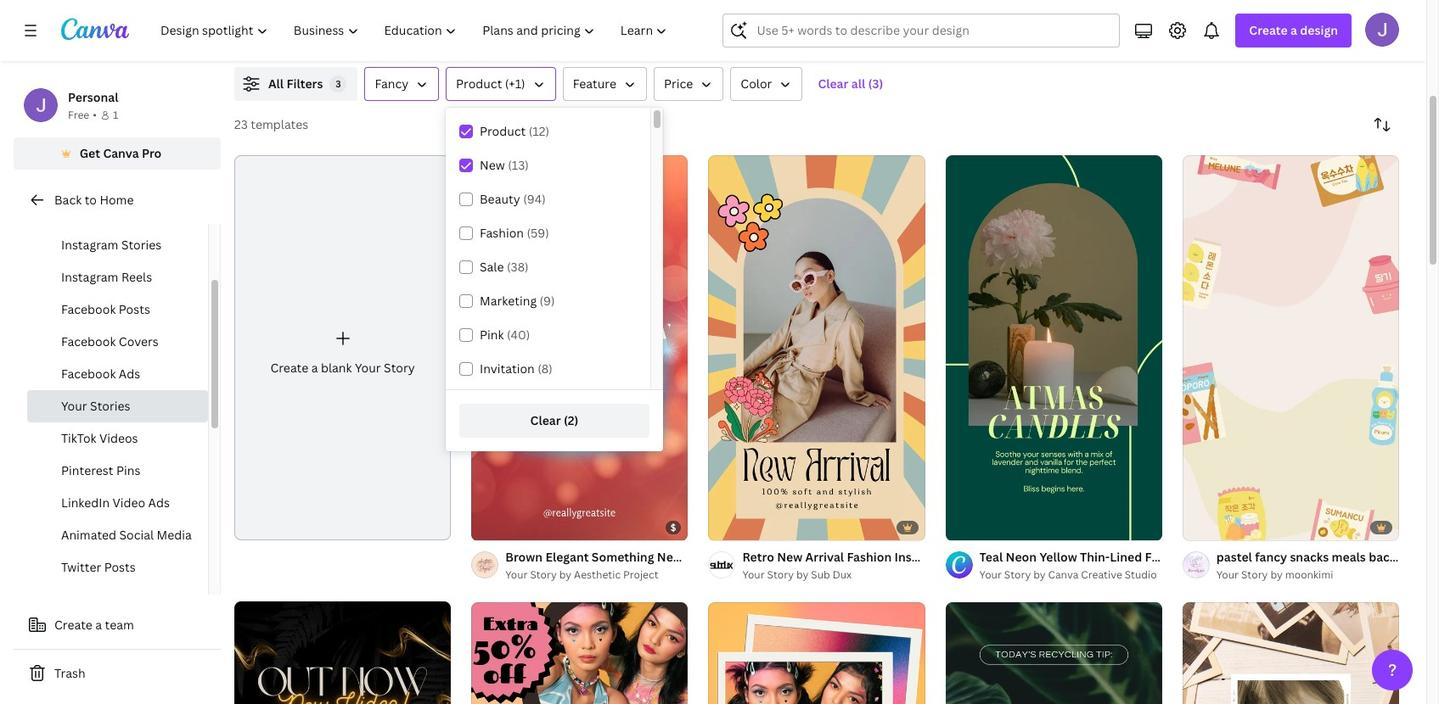 Task type: describe. For each thing, give the bounding box(es) containing it.
Sort by button
[[1365, 108, 1399, 142]]

facebook for facebook ads
[[61, 366, 116, 382]]

price
[[664, 76, 693, 92]]

0 horizontal spatial fashion
[[480, 225, 524, 241]]

coming
[[698, 549, 742, 565]]

clear all (3)
[[818, 76, 884, 92]]

0 horizontal spatial ads
[[119, 366, 140, 382]]

covers
[[119, 334, 159, 350]]

facebook covers link
[[27, 326, 208, 358]]

linkedin video ads
[[61, 495, 170, 511]]

get
[[80, 145, 100, 161]]

templates
[[251, 116, 308, 132]]

marketing
[[480, 293, 537, 309]]

(+1)
[[505, 76, 525, 92]]

aesthetic
[[574, 568, 621, 582]]

trash
[[54, 666, 85, 682]]

a for blank
[[311, 360, 318, 376]]

background
[[1369, 549, 1438, 565]]

get canva pro button
[[14, 138, 221, 170]]

pastel fancy snacks meals background link
[[1217, 548, 1439, 567]]

clear (2)
[[530, 413, 579, 429]]

a for team
[[95, 617, 102, 633]]

(3)
[[868, 76, 884, 92]]

pink (40)
[[480, 327, 530, 343]]

retro
[[743, 549, 774, 565]]

instagram reels link
[[27, 262, 208, 294]]

facebook for facebook covers
[[61, 334, 116, 350]]

clear for clear (2)
[[530, 413, 561, 429]]

pinterest pins
[[61, 463, 141, 479]]

pinterest
[[61, 463, 113, 479]]

elegant
[[546, 549, 589, 565]]

a for design
[[1291, 22, 1297, 38]]

green cream black photocentric natural clean beauty personal faves sustainable beauty your story image
[[946, 603, 1162, 705]]

blank
[[321, 360, 352, 376]]

product (+1)
[[456, 76, 525, 92]]

invitation
[[480, 361, 535, 377]]

create a design
[[1249, 22, 1338, 38]]

your story by canva creative studio
[[980, 568, 1157, 582]]

video
[[113, 495, 145, 511]]

home
[[100, 192, 134, 208]]

feature
[[573, 76, 617, 92]]

out now new video black and golden fancy instagram story image
[[234, 602, 451, 705]]

Search search field
[[757, 14, 1109, 47]]

beauty
[[480, 191, 520, 207]]

snacks
[[1290, 549, 1329, 565]]

facebook covers
[[61, 334, 159, 350]]

free
[[68, 108, 89, 122]]

design
[[1300, 22, 1338, 38]]

pastel fancy snacks meals background instagram story image
[[1183, 155, 1399, 541]]

(2)
[[564, 413, 579, 429]]

0 horizontal spatial new
[[480, 157, 505, 173]]

pinterest pins link
[[27, 455, 208, 487]]

create a design button
[[1236, 14, 1352, 48]]

1 vertical spatial canva
[[1048, 568, 1079, 582]]

3 filter options selected element
[[330, 76, 347, 93]]

by inside the retro new arrival fashion instagram story your story by sub dux
[[796, 568, 809, 582]]

your inside brown elegant something new is coming instagram story your story by aesthetic project
[[505, 568, 528, 582]]

all
[[851, 76, 865, 92]]

sub
[[811, 568, 830, 582]]

beauty (94)
[[480, 191, 546, 207]]

instagram stories
[[61, 237, 162, 253]]

back to home
[[54, 192, 134, 208]]

pink
[[480, 327, 504, 343]]

product for product (+1)
[[456, 76, 502, 92]]

(9)
[[540, 293, 555, 309]]

sale
[[480, 259, 504, 275]]

meals
[[1332, 549, 1366, 565]]

color button
[[731, 67, 803, 101]]

marketing (9)
[[480, 293, 555, 309]]

clear all (3) button
[[810, 67, 892, 101]]

instagram inside brown elegant something new is coming instagram story your story by aesthetic project
[[745, 549, 803, 565]]

create for create a design
[[1249, 22, 1288, 38]]

reels
[[121, 269, 152, 285]]

animated
[[61, 527, 116, 543]]

your inside create a blank your story "element"
[[355, 360, 381, 376]]

new inside brown elegant something new is coming instagram story your story by aesthetic project
[[657, 549, 683, 565]]

brown elegant something new is coming instagram story image
[[471, 155, 688, 541]]

3 by from the left
[[1034, 568, 1046, 582]]

social
[[119, 527, 154, 543]]

retro new arrival fashion instagram story image
[[709, 155, 925, 541]]

by inside pastel fancy snacks meals background  your story by moonkimi
[[1271, 568, 1283, 582]]

create a blank your story element
[[234, 155, 451, 541]]

clear for clear all (3)
[[818, 76, 849, 92]]

brown elegant something new is coming instagram story your story by aesthetic project
[[505, 549, 837, 582]]

fancy
[[1255, 549, 1287, 565]]

all
[[268, 76, 284, 92]]

instagram posts link
[[27, 197, 208, 229]]

fashion (59)
[[480, 225, 549, 241]]

create a blank your story link
[[234, 155, 451, 541]]

team
[[105, 617, 134, 633]]

tiktok
[[61, 431, 96, 447]]

(38)
[[507, 259, 529, 275]]

retro new arrival fashion instagram story your story by sub dux
[[743, 549, 987, 582]]

1
[[113, 108, 118, 122]]

brown elegant something new is coming instagram story link
[[505, 548, 837, 567]]

1 horizontal spatial ads
[[148, 495, 170, 511]]

your inside pastel fancy snacks meals background  your story by moonkimi
[[1217, 568, 1239, 582]]

create a blank your story
[[270, 360, 415, 376]]

stories for your stories
[[90, 398, 130, 414]]

create for create a blank your story
[[270, 360, 309, 376]]

pastel
[[1217, 549, 1252, 565]]

fashion inside the retro new arrival fashion instagram story your story by sub dux
[[847, 549, 892, 565]]

(59)
[[527, 225, 549, 241]]

instagram for instagram reels
[[61, 269, 118, 285]]

creative
[[1081, 568, 1122, 582]]

project
[[623, 568, 659, 582]]

(12)
[[529, 123, 549, 139]]

facebook posts
[[61, 301, 150, 318]]



Task type: locate. For each thing, give the bounding box(es) containing it.
$
[[671, 521, 676, 534]]

clear inside button
[[530, 413, 561, 429]]

by left sub
[[796, 568, 809, 582]]

1 facebook from the top
[[61, 301, 116, 318]]

(13)
[[508, 157, 529, 173]]

1 vertical spatial facebook
[[61, 334, 116, 350]]

fashion down "beauty"
[[480, 225, 524, 241]]

a inside "element"
[[311, 360, 318, 376]]

feature button
[[563, 67, 647, 101]]

instagram posts
[[61, 205, 153, 221]]

instagram reels
[[61, 269, 152, 285]]

1 vertical spatial create
[[270, 360, 309, 376]]

invitation (8)
[[480, 361, 553, 377]]

story inside "element"
[[384, 360, 415, 376]]

product (+1) button
[[446, 67, 556, 101]]

instagram for instagram posts
[[61, 205, 118, 221]]

pastel fancy snacks meals background  your story by moonkimi
[[1217, 549, 1439, 582]]

product left (+1)
[[456, 76, 502, 92]]

product up 'new (13)'
[[480, 123, 526, 139]]

posts down reels at the top of the page
[[119, 301, 150, 318]]

by down elegant
[[559, 568, 572, 582]]

0 vertical spatial fashion
[[480, 225, 524, 241]]

(94)
[[523, 191, 546, 207]]

0 vertical spatial product
[[456, 76, 502, 92]]

moonkimi
[[1285, 568, 1334, 582]]

3
[[336, 77, 341, 90]]

pins
[[116, 463, 141, 479]]

new left is
[[657, 549, 683, 565]]

by inside brown elegant something new is coming instagram story your story by aesthetic project
[[559, 568, 572, 582]]

sale (38)
[[480, 259, 529, 275]]

videos
[[99, 431, 138, 447]]

personal
[[68, 89, 118, 105]]

facebook ads link
[[27, 358, 208, 391]]

a left blank
[[311, 360, 318, 376]]

new inside the retro new arrival fashion instagram story your story by sub dux
[[777, 549, 803, 565]]

1 horizontal spatial create
[[270, 360, 309, 376]]

2 horizontal spatial create
[[1249, 22, 1288, 38]]

2 horizontal spatial new
[[777, 549, 803, 565]]

stories for instagram stories
[[121, 237, 162, 253]]

product inside button
[[456, 76, 502, 92]]

2 facebook from the top
[[61, 334, 116, 350]]

top level navigation element
[[149, 14, 682, 48]]

create inside "element"
[[270, 360, 309, 376]]

stories up reels at the top of the page
[[121, 237, 162, 253]]

0 vertical spatial a
[[1291, 22, 1297, 38]]

get canva pro
[[80, 145, 162, 161]]

teal neon yellow thin-lined frames & bright type self-care products self care your story image
[[946, 155, 1162, 541]]

create left team
[[54, 617, 92, 633]]

brown
[[505, 549, 543, 565]]

to
[[85, 192, 97, 208]]

stories down facebook ads link
[[90, 398, 130, 414]]

your stories
[[61, 398, 130, 414]]

1 vertical spatial product
[[480, 123, 526, 139]]

1 vertical spatial stories
[[90, 398, 130, 414]]

2 vertical spatial a
[[95, 617, 102, 633]]

arrival
[[806, 549, 844, 565]]

posts for facebook posts
[[119, 301, 150, 318]]

by
[[559, 568, 572, 582], [796, 568, 809, 582], [1034, 568, 1046, 582], [1271, 568, 1283, 582]]

fashion up dux
[[847, 549, 892, 565]]

your inside your story by canva creative studio link
[[980, 568, 1002, 582]]

posts inside facebook posts link
[[119, 301, 150, 318]]

color
[[741, 76, 772, 92]]

create
[[1249, 22, 1288, 38], [270, 360, 309, 376], [54, 617, 92, 633]]

fancy button
[[365, 67, 439, 101]]

clear left (2)
[[530, 413, 561, 429]]

facebook for facebook posts
[[61, 301, 116, 318]]

new left (13)
[[480, 157, 505, 173]]

facebook down instagram reels
[[61, 301, 116, 318]]

filters
[[287, 76, 323, 92]]

a left design
[[1291, 22, 1297, 38]]

2 vertical spatial create
[[54, 617, 92, 633]]

None search field
[[723, 14, 1120, 48]]

(40)
[[507, 327, 530, 343]]

0 vertical spatial canva
[[103, 145, 139, 161]]

1 horizontal spatial clear
[[818, 76, 849, 92]]

facebook up "your stories"
[[61, 366, 116, 382]]

clear inside button
[[818, 76, 849, 92]]

0 vertical spatial create
[[1249, 22, 1288, 38]]

trash link
[[14, 657, 221, 691]]

instagram stories link
[[27, 229, 208, 262]]

back
[[54, 192, 82, 208]]

instagram inside the retro new arrival fashion instagram story your story by sub dux
[[895, 549, 953, 565]]

posts inside twitter posts link
[[104, 560, 136, 576]]

instagram inside instagram stories link
[[61, 237, 118, 253]]

create inside dropdown button
[[1249, 22, 1288, 38]]

2 horizontal spatial a
[[1291, 22, 1297, 38]]

1 horizontal spatial new
[[657, 549, 683, 565]]

twitter
[[61, 560, 101, 576]]

tiktok videos
[[61, 431, 138, 447]]

posts down animated social media link
[[104, 560, 136, 576]]

something
[[592, 549, 654, 565]]

instagram inside instagram reels link
[[61, 269, 118, 285]]

instagram
[[61, 205, 118, 221], [61, 237, 118, 253], [61, 269, 118, 285], [745, 549, 803, 565], [895, 549, 953, 565]]

studio
[[1125, 568, 1157, 582]]

clear left all
[[818, 76, 849, 92]]

1 horizontal spatial canva
[[1048, 568, 1079, 582]]

2 vertical spatial facebook
[[61, 366, 116, 382]]

pro
[[142, 145, 162, 161]]

media
[[157, 527, 192, 543]]

0 vertical spatial ads
[[119, 366, 140, 382]]

canva
[[103, 145, 139, 161], [1048, 568, 1079, 582]]

1 vertical spatial ads
[[148, 495, 170, 511]]

a inside button
[[95, 617, 102, 633]]

instagram inside instagram posts link
[[61, 205, 118, 221]]

0 horizontal spatial canva
[[103, 145, 139, 161]]

posts
[[121, 205, 153, 221], [119, 301, 150, 318], [104, 560, 136, 576]]

new
[[480, 157, 505, 173], [657, 549, 683, 565], [777, 549, 803, 565]]

23 templates
[[234, 116, 308, 132]]

a left team
[[95, 617, 102, 633]]

canva left creative
[[1048, 568, 1079, 582]]

instagram for instagram stories
[[61, 237, 118, 253]]

create for create a team
[[54, 617, 92, 633]]

4 by from the left
[[1271, 568, 1283, 582]]

free •
[[68, 108, 97, 122]]

sepia classic free social media photo collage instagram story image
[[1183, 603, 1399, 705]]

2 by from the left
[[796, 568, 809, 582]]

linkedin
[[61, 495, 110, 511]]

posts inside instagram posts link
[[121, 205, 153, 221]]

animated social media link
[[27, 520, 208, 552]]

create left design
[[1249, 22, 1288, 38]]

posts up instagram stories link
[[121, 205, 153, 221]]

facebook posts link
[[27, 294, 208, 326]]

1 vertical spatial fashion
[[847, 549, 892, 565]]

posts for instagram posts
[[121, 205, 153, 221]]

1 vertical spatial clear
[[530, 413, 561, 429]]

23
[[234, 116, 248, 132]]

0 horizontal spatial create
[[54, 617, 92, 633]]

a inside dropdown button
[[1291, 22, 1297, 38]]

your inside the retro new arrival fashion instagram story your story by sub dux
[[743, 568, 765, 582]]

your story by aesthetic project link
[[505, 567, 688, 584]]

ads down covers
[[119, 366, 140, 382]]

0 vertical spatial posts
[[121, 205, 153, 221]]

create a team
[[54, 617, 134, 633]]

facebook ads
[[61, 366, 140, 382]]

2 vertical spatial posts
[[104, 560, 136, 576]]

0 vertical spatial facebook
[[61, 301, 116, 318]]

linkedin video ads link
[[27, 487, 208, 520]]

(8)
[[538, 361, 553, 377]]

price button
[[654, 67, 724, 101]]

by down fancy at right
[[1271, 568, 1283, 582]]

new (13)
[[480, 157, 529, 173]]

1 horizontal spatial fashion
[[847, 549, 892, 565]]

jacob simon image
[[1365, 13, 1399, 47]]

your story by sub dux link
[[743, 567, 925, 584]]

by left creative
[[1034, 568, 1046, 582]]

tiktok videos link
[[27, 423, 208, 455]]

facebook up facebook ads
[[61, 334, 116, 350]]

fashion
[[480, 225, 524, 241], [847, 549, 892, 565]]

create inside button
[[54, 617, 92, 633]]

product
[[456, 76, 502, 92], [480, 123, 526, 139]]

twitter posts
[[61, 560, 136, 576]]

back to home link
[[14, 183, 221, 217]]

1 by from the left
[[559, 568, 572, 582]]

fancy retro fashion sale instagram story image
[[471, 603, 688, 705]]

new right retro
[[777, 549, 803, 565]]

canva inside button
[[103, 145, 139, 161]]

0 vertical spatial clear
[[818, 76, 849, 92]]

1 vertical spatial a
[[311, 360, 318, 376]]

create left blank
[[270, 360, 309, 376]]

posts for twitter posts
[[104, 560, 136, 576]]

3 facebook from the top
[[61, 366, 116, 382]]

•
[[93, 108, 97, 122]]

0 horizontal spatial a
[[95, 617, 102, 633]]

product for product (12)
[[480, 123, 526, 139]]

product (12)
[[480, 123, 549, 139]]

ads right the video on the left of page
[[148, 495, 170, 511]]

all filters
[[268, 76, 323, 92]]

1 horizontal spatial a
[[311, 360, 318, 376]]

a
[[1291, 22, 1297, 38], [311, 360, 318, 376], [95, 617, 102, 633]]

0 vertical spatial stories
[[121, 237, 162, 253]]

story inside pastel fancy snacks meals background  your story by moonkimi
[[1242, 568, 1268, 582]]

0 horizontal spatial clear
[[530, 413, 561, 429]]

fancy retro fashion new collection instagram story image
[[709, 603, 925, 705]]

1 vertical spatial posts
[[119, 301, 150, 318]]

canva left pro
[[103, 145, 139, 161]]



Task type: vqa. For each thing, say whether or not it's contained in the screenshot.
'Painting with a Twist' image
no



